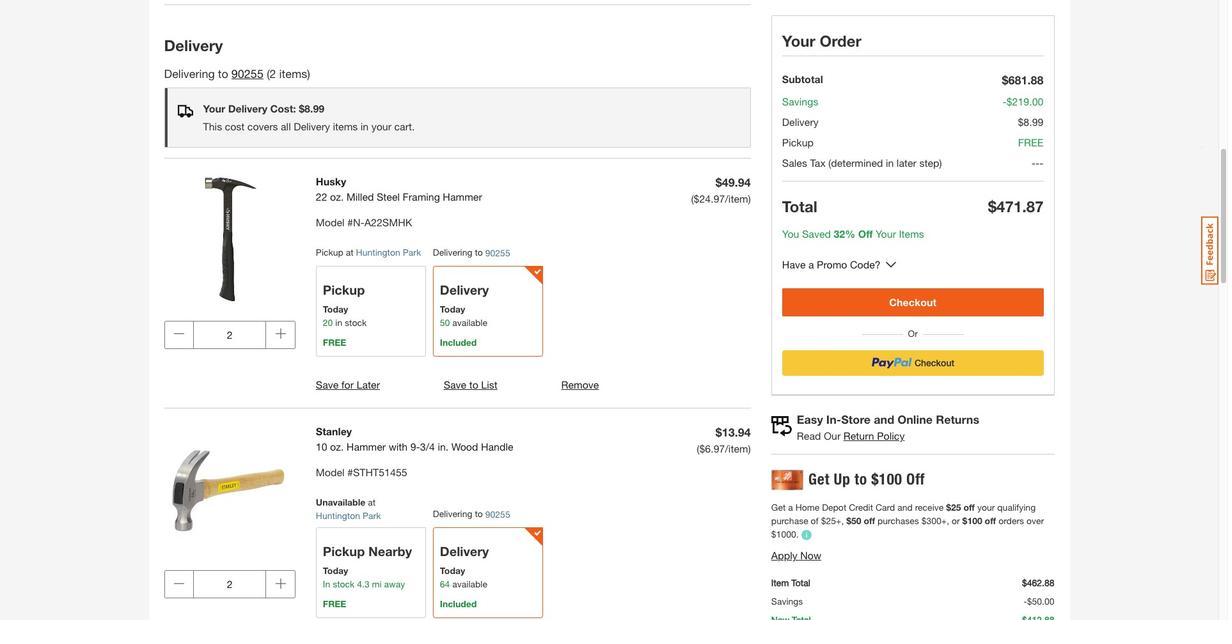 Task type: locate. For each thing, give the bounding box(es) containing it.
available right the 64
[[453, 579, 488, 590]]

return policy link
[[844, 430, 905, 442]]

2 vertical spatial (
[[697, 443, 700, 455]]

1 horizontal spatial (
[[692, 193, 694, 205]]

save for later button
[[316, 378, 380, 393]]

1 vertical spatial item
[[772, 578, 789, 589]]

free down the in
[[323, 599, 347, 610]]

1 horizontal spatial hammer
[[443, 191, 482, 203]]

decrement image
[[174, 329, 184, 339], [174, 579, 184, 589]]

-
[[1003, 95, 1007, 108], [1032, 157, 1036, 169], [1036, 157, 1040, 169], [1040, 157, 1044, 169], [1024, 597, 1028, 608]]

save left list
[[444, 379, 467, 391]]

huntington inside unavailable at huntington park
[[316, 511, 360, 522]]

your up code?
[[876, 228, 897, 240]]

90255 link
[[232, 67, 264, 81], [486, 246, 511, 260], [486, 508, 511, 522]]

your inside your qualifying purchase of $25+,
[[978, 502, 996, 513]]

2 save from the left
[[444, 379, 467, 391]]

0 vertical spatial oz.
[[330, 191, 344, 203]]

2 vertical spatial 90255 link
[[486, 508, 511, 522]]

1 vertical spatial free
[[323, 337, 347, 348]]

90255 up "delivery today 64 available"
[[486, 510, 511, 520]]

stock
[[345, 318, 367, 328], [333, 579, 355, 590]]

delivery
[[164, 37, 223, 55], [228, 103, 268, 115], [783, 116, 819, 128], [294, 120, 330, 133], [440, 283, 489, 298], [440, 545, 489, 559]]

1 vertical spatial (
[[692, 193, 694, 205]]

have a promo code?
[[783, 259, 881, 271]]

total
[[783, 198, 818, 216], [792, 578, 811, 589]]

0 horizontal spatial (
[[267, 67, 270, 81]]

# down the milled
[[348, 216, 353, 229]]

0 vertical spatial 90255 link
[[232, 67, 264, 81]]

your inside your delivery cost: $8.99 this cost covers all delivery items in your cart .
[[372, 120, 392, 133]]

1 vertical spatial available
[[453, 579, 488, 590]]

)
[[307, 67, 310, 81], [749, 193, 751, 205], [749, 443, 751, 455]]

pickup inside "pickup today 20 in stock"
[[323, 283, 365, 298]]

(
[[267, 67, 270, 81], [692, 193, 694, 205], [697, 443, 700, 455]]

1 model from the top
[[316, 216, 345, 229]]

0 vertical spatial item
[[900, 228, 920, 240]]

and up policy
[[874, 413, 895, 427]]

huntington park button
[[356, 247, 421, 258], [316, 511, 381, 522]]

available inside "delivery today 64 available"
[[453, 579, 488, 590]]

0 horizontal spatial at
[[346, 247, 354, 258]]

1 vertical spatial model
[[316, 467, 345, 479]]

0 horizontal spatial off
[[864, 516, 876, 527]]

1 horizontal spatial off
[[907, 470, 925, 489]]

total down apply now link
[[792, 578, 811, 589]]

your for your order
[[783, 32, 816, 50]]

save to list
[[444, 379, 498, 391]]

hammer
[[443, 191, 482, 203], [347, 441, 386, 453]]

) down $49.94
[[749, 193, 751, 205]]

sales
[[783, 157, 808, 169]]

park inside unavailable at huntington park
[[363, 511, 381, 522]]

0 horizontal spatial and
[[874, 413, 895, 427]]

saved
[[803, 228, 831, 240]]

you saved 32% off your item s
[[783, 228, 925, 240]]

- for -
[[1032, 157, 1036, 169]]

$471.87
[[989, 198, 1044, 216]]

remove button
[[562, 378, 599, 393]]

delivering to 90255
[[433, 247, 511, 259], [433, 509, 511, 520]]

delivery up the 64
[[440, 545, 489, 559]]

easy
[[797, 413, 824, 427]]

today up '20'
[[323, 304, 348, 315]]

today inside pickup nearby today in stock 4.3 mi away
[[323, 566, 348, 577]]

) inside $13.94 ( $6.97/item )
[[749, 443, 751, 455]]

delivery up 50
[[440, 283, 489, 298]]

0 vertical spatial your
[[372, 120, 392, 133]]

available for pickup
[[453, 318, 488, 328]]

2 horizontal spatial off
[[985, 516, 997, 527]]

2 # from the top
[[348, 467, 353, 479]]

0 vertical spatial get
[[809, 470, 830, 489]]

huntington down a22smhk at the top of page
[[356, 247, 401, 258]]

total up you
[[783, 198, 818, 216]]

1 vertical spatial your
[[203, 103, 225, 115]]

stock right the in
[[333, 579, 355, 590]]

delivery up delivering to 90255 ( 2 item s )
[[164, 37, 223, 55]]

free
[[1019, 136, 1044, 148], [323, 337, 347, 348], [323, 599, 347, 610]]

available inside delivery today 50 available
[[453, 318, 488, 328]]

at
[[346, 247, 354, 258], [368, 497, 376, 508]]

0 vertical spatial included
[[440, 337, 477, 348]]

included down the 64
[[440, 599, 477, 610]]

---
[[1032, 157, 1044, 169]]

1 vertical spatial stock
[[333, 579, 355, 590]]

1 vertical spatial )
[[749, 193, 751, 205]]

huntington park button for pickup nearby
[[316, 511, 381, 522]]

get up "purchase"
[[772, 502, 786, 513]]

save
[[316, 379, 339, 391], [444, 379, 467, 391]]

pickup for today
[[323, 283, 365, 298]]

a right have
[[809, 259, 815, 271]]

0 vertical spatial hammer
[[443, 191, 482, 203]]

your left qualifying
[[978, 502, 996, 513]]

1 vertical spatial in
[[886, 157, 894, 169]]

alert
[[164, 88, 751, 148]]

item
[[900, 228, 920, 240], [772, 578, 789, 589]]

huntington park button down unavailable
[[316, 511, 381, 522]]

for
[[342, 379, 354, 391]]

savings down subtotal
[[783, 95, 819, 108]]

1 vertical spatial 90255
[[486, 248, 511, 259]]

policy
[[878, 430, 905, 442]]

0 vertical spatial and
[[874, 413, 895, 427]]

1 included from the top
[[440, 337, 477, 348]]

2 vertical spatial delivering
[[433, 509, 473, 520]]

0 vertical spatial stock
[[345, 318, 367, 328]]

1 horizontal spatial a
[[809, 259, 815, 271]]

get left up
[[809, 470, 830, 489]]

0 horizontal spatial get
[[772, 502, 786, 513]]

1 horizontal spatial in
[[361, 120, 369, 133]]

20
[[323, 318, 333, 328]]

1 # from the top
[[348, 216, 353, 229]]

32%
[[834, 228, 856, 240]]

1 vertical spatial park
[[363, 511, 381, 522]]

1 horizontal spatial save
[[444, 379, 467, 391]]

available
[[453, 318, 488, 328], [453, 579, 488, 590]]

at down the n-
[[346, 247, 354, 258]]

0 horizontal spatial save
[[316, 379, 339, 391]]

today for delivery today 64 available
[[440, 566, 465, 577]]

your for your delivery cost: $8.99 this cost covers all delivery items in your cart .
[[203, 103, 225, 115]]

hammer inside "stanley 10 oz. hammer with 9-3/4 in. wood handle"
[[347, 441, 386, 453]]

2 vertical spatial free
[[323, 599, 347, 610]]

huntington
[[356, 247, 401, 258], [316, 511, 360, 522]]

90255 for pickup nearby
[[486, 510, 511, 520]]

all
[[281, 120, 291, 133]]

huntington down unavailable
[[316, 511, 360, 522]]

90255 link left 2 at the top of the page
[[232, 67, 264, 81]]

pickup for nearby
[[323, 545, 365, 559]]

0 horizontal spatial off
[[859, 228, 873, 240]]

1 oz. from the top
[[330, 191, 344, 203]]

0 horizontal spatial $8.99
[[299, 103, 325, 115]]

oz. right the 10
[[330, 441, 344, 453]]

0 horizontal spatial item
[[772, 578, 789, 589]]

0 vertical spatial huntington
[[356, 247, 401, 258]]

2 product image from the top
[[164, 424, 296, 556]]

2 included from the top
[[440, 599, 477, 610]]

delivering to 90255 up delivery today 50 available
[[433, 247, 511, 259]]

stock inside "pickup today 20 in stock"
[[345, 318, 367, 328]]

in left later
[[886, 157, 894, 169]]

1 horizontal spatial your
[[978, 502, 996, 513]]

1 product image from the top
[[164, 174, 296, 306]]

1 available from the top
[[453, 318, 488, 328]]

0 vertical spatial your
[[783, 32, 816, 50]]

None text field
[[193, 321, 266, 349]]

code?
[[851, 259, 881, 271]]

off right 32%
[[859, 228, 873, 240]]

purchases
[[878, 516, 920, 527]]

2 vertical spatial your
[[876, 228, 897, 240]]

2 vertical spatial in
[[336, 318, 343, 328]]

park down unavailable
[[363, 511, 381, 522]]

1 horizontal spatial your
[[783, 32, 816, 50]]

now
[[801, 550, 822, 562]]

90255 link up delivery today 50 available
[[486, 246, 511, 260]]

huntington for pickup nearby
[[316, 511, 360, 522]]

2 horizontal spatial in
[[886, 157, 894, 169]]

1 vertical spatial savings
[[772, 597, 804, 608]]

off down get a home depot credit card and receive $25 off on the right
[[864, 516, 876, 527]]

step)
[[920, 157, 943, 169]]

0 vertical spatial decrement image
[[174, 329, 184, 339]]

9-
[[411, 441, 420, 453]]

your qualifying purchase of $25+,
[[772, 502, 1036, 527]]

huntington park button for pickup
[[356, 247, 421, 258]]

# for pickup nearby
[[348, 467, 353, 479]]

0 horizontal spatial a
[[789, 502, 794, 513]]

90255 link up "delivery today 64 available"
[[486, 508, 511, 522]]

1 vertical spatial #
[[348, 467, 353, 479]]

items
[[333, 120, 358, 133]]

save left "for" in the left of the page
[[316, 379, 339, 391]]

$25
[[947, 502, 962, 513]]

product image for pickup
[[164, 174, 296, 306]]

your up subtotal
[[783, 32, 816, 50]]

delivery up cost
[[228, 103, 268, 115]]

cost
[[225, 120, 245, 133]]

1 delivering to 90255 from the top
[[433, 247, 511, 259]]

1 horizontal spatial s
[[920, 228, 925, 240]]

1 horizontal spatial off
[[964, 502, 975, 513]]

) right the item
[[307, 67, 310, 81]]

today inside delivery today 50 available
[[440, 304, 465, 315]]

park down a22smhk at the top of page
[[403, 247, 421, 258]]

decrement image for pickup
[[174, 329, 184, 339]]

today up 50
[[440, 304, 465, 315]]

model down the 10
[[316, 467, 345, 479]]

save for save for later
[[316, 379, 339, 391]]

0 vertical spatial park
[[403, 247, 421, 258]]

0 vertical spatial huntington park button
[[356, 247, 421, 258]]

husky
[[316, 176, 346, 188]]

1 vertical spatial off
[[907, 470, 925, 489]]

have
[[783, 259, 806, 271]]

- $50.00
[[1024, 597, 1055, 608]]

hammer right framing
[[443, 191, 482, 203]]

delivering to 90255 up "delivery today 64 available"
[[433, 509, 511, 520]]

2 decrement image from the top
[[174, 579, 184, 589]]

1 vertical spatial $8.99
[[1019, 116, 1044, 128]]

oz. for pickup nearby
[[330, 441, 344, 453]]

90255 left 2 at the top of the page
[[232, 67, 264, 81]]

delivery right all
[[294, 120, 330, 133]]

0 horizontal spatial in
[[336, 318, 343, 328]]

None text field
[[193, 571, 266, 599]]

today inside "pickup today 20 in stock"
[[323, 304, 348, 315]]

2 model from the top
[[316, 467, 345, 479]]

1 vertical spatial a
[[789, 502, 794, 513]]

pickup down model # n-a22smhk
[[316, 247, 344, 258]]

today up the 64
[[440, 566, 465, 577]]

off left orders
[[985, 516, 997, 527]]

to up delivery today 50 available
[[475, 247, 483, 258]]

1 vertical spatial total
[[792, 578, 811, 589]]

1 vertical spatial huntington park button
[[316, 511, 381, 522]]

order
[[820, 32, 862, 50]]

pickup up the in
[[323, 545, 365, 559]]

1 decrement image from the top
[[174, 329, 184, 339]]

$100 up card
[[872, 470, 903, 489]]

product image for pickup nearby
[[164, 424, 296, 556]]

off up receive on the right bottom of page
[[907, 470, 925, 489]]

1 vertical spatial $100
[[963, 516, 983, 527]]

your up 'this'
[[203, 103, 225, 115]]

at right unavailable
[[368, 497, 376, 508]]

your
[[372, 120, 392, 133], [978, 502, 996, 513]]

2 delivering to 90255 from the top
[[433, 509, 511, 520]]

model # n-a22smhk
[[316, 216, 412, 229]]

1 vertical spatial get
[[772, 502, 786, 513]]

to right up
[[855, 470, 868, 489]]

delivering
[[164, 67, 215, 81], [433, 247, 473, 258], [433, 509, 473, 520]]

checkout button
[[783, 289, 1044, 317]]

oz. inside "stanley 10 oz. hammer with 9-3/4 in. wood handle"
[[330, 441, 344, 453]]

and up purchases on the right bottom
[[898, 502, 913, 513]]

1 vertical spatial huntington
[[316, 511, 360, 522]]

) inside $49.94 ( $24.97/item )
[[749, 193, 751, 205]]

save inside "button"
[[316, 379, 339, 391]]

item
[[279, 67, 302, 81]]

2 available from the top
[[453, 579, 488, 590]]

2 vertical spatial 90255
[[486, 510, 511, 520]]

1 save from the left
[[316, 379, 339, 391]]

this
[[203, 120, 222, 133]]

off right $25
[[964, 502, 975, 513]]

pickup up '20'
[[323, 283, 365, 298]]

0 horizontal spatial your
[[203, 103, 225, 115]]

product image
[[164, 174, 296, 306], [164, 424, 296, 556]]

off
[[859, 228, 873, 240], [907, 470, 925, 489]]

1 horizontal spatial and
[[898, 502, 913, 513]]

free for pickup
[[323, 337, 347, 348]]

0 vertical spatial (
[[267, 67, 270, 81]]

1 vertical spatial hammer
[[347, 441, 386, 453]]

0 vertical spatial delivering to 90255
[[433, 247, 511, 259]]

your delivery cost: $8.99 this cost covers all delivery items in your cart .
[[203, 103, 415, 133]]

model down the 22
[[316, 216, 345, 229]]

( inside $13.94 ( $6.97/item )
[[697, 443, 700, 455]]

1 vertical spatial decrement image
[[174, 579, 184, 589]]

stock inside pickup nearby today in stock 4.3 mi away
[[333, 579, 355, 590]]

1 vertical spatial delivering to 90255
[[433, 509, 511, 520]]

wood
[[452, 441, 478, 453]]

free up ---
[[1019, 136, 1044, 148]]

delivering up delivery today 50 available
[[433, 247, 473, 258]]

read
[[797, 430, 822, 442]]

# up unavailable
[[348, 467, 353, 479]]

pickup inside pickup nearby today in stock 4.3 mi away
[[323, 545, 365, 559]]

( inside $49.94 ( $24.97/item )
[[692, 193, 694, 205]]

orders over $1000.
[[772, 516, 1045, 540]]

0 vertical spatial s
[[302, 67, 307, 81]]

1 vertical spatial product image
[[164, 424, 296, 556]]

your inside your delivery cost: $8.99 this cost covers all delivery items in your cart .
[[203, 103, 225, 115]]

1 vertical spatial your
[[978, 502, 996, 513]]

0 vertical spatial model
[[316, 216, 345, 229]]

2 vertical spatial )
[[749, 443, 751, 455]]

your left cart
[[372, 120, 392, 133]]

included down 50
[[440, 337, 477, 348]]

90255 up delivery today 50 available
[[486, 248, 511, 259]]

0 horizontal spatial park
[[363, 511, 381, 522]]

0 vertical spatial a
[[809, 259, 815, 271]]

0 vertical spatial at
[[346, 247, 354, 258]]

delivering up "delivery today 64 available"
[[433, 509, 473, 520]]

delivering for pickup nearby
[[433, 509, 473, 520]]

today inside "delivery today 64 available"
[[440, 566, 465, 577]]

0 vertical spatial $100
[[872, 470, 903, 489]]

decrement image for pickup nearby
[[174, 579, 184, 589]]

0 vertical spatial product image
[[164, 174, 296, 306]]

included for pickup
[[440, 337, 477, 348]]

today up the in
[[323, 566, 348, 577]]

1 horizontal spatial park
[[403, 247, 421, 258]]

cart
[[395, 120, 412, 133]]

oz. inside husky 22 oz. milled steel framing hammer
[[330, 191, 344, 203]]

3/4
[[420, 441, 435, 453]]

0 horizontal spatial your
[[372, 120, 392, 133]]

$24.97/item
[[694, 193, 749, 205]]

to
[[218, 67, 228, 81], [475, 247, 483, 258], [470, 379, 479, 391], [855, 470, 868, 489], [475, 509, 483, 520]]

$49.94 ( $24.97/item )
[[692, 176, 751, 205]]

) down $13.94
[[749, 443, 751, 455]]

pickup today 20 in stock
[[323, 283, 367, 328]]

90255 link for pickup
[[486, 246, 511, 260]]

delivering to 90255 ( 2 item s )
[[164, 67, 310, 81]]

model
[[316, 216, 345, 229], [316, 467, 345, 479]]

pickup at huntington park
[[316, 247, 421, 258]]

delivering up 'this'
[[164, 67, 215, 81]]

2 oz. from the top
[[330, 441, 344, 453]]

1 vertical spatial delivering
[[433, 247, 473, 258]]

90255
[[232, 67, 264, 81], [486, 248, 511, 259], [486, 510, 511, 520]]

delivering to 90255 for pickup nearby
[[433, 509, 511, 520]]

22
[[316, 191, 327, 203]]

$8.99 down $219.00
[[1019, 116, 1044, 128]]

$8.99
[[299, 103, 325, 115], [1019, 116, 1044, 128]]

hammer up 'model # stht51455'
[[347, 441, 386, 453]]

stock right '20'
[[345, 318, 367, 328]]

( for pickup
[[692, 193, 694, 205]]

1 vertical spatial at
[[368, 497, 376, 508]]

of
[[811, 516, 819, 527]]

a
[[809, 259, 815, 271], [789, 502, 794, 513]]

a up "purchase"
[[789, 502, 794, 513]]

in right '20'
[[336, 318, 343, 328]]

savings down item total
[[772, 597, 804, 608]]

1 vertical spatial s
[[920, 228, 925, 240]]

in inside "pickup today 20 in stock"
[[336, 318, 343, 328]]

0 vertical spatial )
[[307, 67, 310, 81]]

huntington park button down a22smhk at the top of page
[[356, 247, 421, 258]]

park for pickup
[[403, 247, 421, 258]]

stock for nearby
[[333, 579, 355, 590]]

oz. right the 22
[[330, 191, 344, 203]]

delivery today 64 available
[[440, 545, 489, 590]]

available right 50
[[453, 318, 488, 328]]

0 vertical spatial off
[[859, 228, 873, 240]]

delivering for pickup
[[433, 247, 473, 258]]

credit card icon image
[[772, 470, 804, 491]]

apply
[[772, 550, 798, 562]]

$8.99 right the cost: at the left top of page
[[299, 103, 325, 115]]

free down '20'
[[323, 337, 347, 348]]

0 horizontal spatial hammer
[[347, 441, 386, 453]]

at inside unavailable at huntington park
[[368, 497, 376, 508]]

$100 right the or at the bottom of the page
[[963, 516, 983, 527]]

0 vertical spatial #
[[348, 216, 353, 229]]

- for $50.00
[[1024, 597, 1028, 608]]

in right items
[[361, 120, 369, 133]]

or
[[952, 516, 961, 527]]

1 vertical spatial oz.
[[330, 441, 344, 453]]

at for nearby
[[368, 497, 376, 508]]



Task type: describe. For each thing, give the bounding box(es) containing it.
with
[[389, 441, 408, 453]]

s for item
[[920, 228, 925, 240]]

return
[[844, 430, 875, 442]]

2 horizontal spatial your
[[876, 228, 897, 240]]

-$219.00
[[1003, 95, 1044, 108]]

or
[[904, 328, 923, 339]]

handle
[[481, 441, 514, 453]]

alert containing your delivery cost:
[[164, 88, 751, 148]]

- for $219.00
[[1003, 95, 1007, 108]]

increment image
[[276, 329, 286, 339]]

easy in-store and online returns read our return policy
[[797, 413, 980, 442]]

your order
[[783, 32, 862, 50]]

get a home depot credit card and receive $25 off
[[772, 502, 975, 513]]

hammer inside husky 22 oz. milled steel framing hammer
[[443, 191, 482, 203]]

feedback link image
[[1202, 216, 1219, 285]]

over
[[1027, 516, 1045, 527]]

delivery today 50 available
[[440, 283, 489, 328]]

) for pickup
[[749, 193, 751, 205]]

stock for today
[[345, 318, 367, 328]]

pickup for at
[[316, 247, 344, 258]]

1 horizontal spatial item
[[900, 228, 920, 240]]

$681.88
[[1003, 73, 1044, 87]]

$13.94
[[716, 426, 751, 440]]

stht51455
[[353, 467, 408, 479]]

cost:
[[270, 103, 296, 115]]

framing
[[403, 191, 440, 203]]

increment image
[[276, 579, 286, 589]]

receive
[[916, 502, 944, 513]]

# for pickup
[[348, 216, 353, 229]]

stanley 10 oz. hammer with 9-3/4 in. wood handle
[[316, 426, 514, 453]]

mi
[[372, 579, 382, 590]]

to left list
[[470, 379, 479, 391]]

husky 22 oz. milled steel framing hammer
[[316, 176, 482, 203]]

) for pickup nearby
[[749, 443, 751, 455]]

in for pickup
[[336, 318, 343, 328]]

sales tax (determined in later step)
[[783, 157, 943, 169]]

0 vertical spatial delivering
[[164, 67, 215, 81]]

oz. for pickup
[[330, 191, 344, 203]]

$219.00
[[1007, 95, 1044, 108]]

a for have
[[809, 259, 815, 271]]

90255 link for pickup nearby
[[486, 508, 511, 522]]

up
[[834, 470, 851, 489]]

later
[[897, 157, 917, 169]]

in.
[[438, 441, 449, 453]]

$8.99 inside your delivery cost: $8.99 this cost covers all delivery items in your cart .
[[299, 103, 325, 115]]

delivering to 90255 for pickup
[[433, 247, 511, 259]]

covers
[[248, 120, 278, 133]]

( for pickup nearby
[[697, 443, 700, 455]]

to left 2 at the top of the page
[[218, 67, 228, 81]]

model # stht51455
[[316, 467, 408, 479]]

model for pickup nearby
[[316, 467, 345, 479]]

0 vertical spatial total
[[783, 198, 818, 216]]

available for pickup nearby
[[453, 579, 488, 590]]

have a promo code? link
[[783, 257, 881, 273]]

pickup up the "sales"
[[783, 136, 814, 148]]

a for get
[[789, 502, 794, 513]]

pickup nearby today in stock 4.3 mi away
[[323, 545, 412, 590]]

0 vertical spatial free
[[1019, 136, 1044, 148]]

steel
[[377, 191, 400, 203]]

delivery up the "sales"
[[783, 116, 819, 128]]

list
[[482, 379, 498, 391]]

2
[[270, 67, 276, 81]]

card
[[876, 502, 896, 513]]

unavailable
[[316, 497, 366, 508]]

$6.97/item
[[700, 443, 749, 455]]

$25+,
[[822, 516, 844, 527]]

get for get up to $100 off
[[809, 470, 830, 489]]

milled
[[347, 191, 374, 203]]

free for pickup nearby
[[323, 599, 347, 610]]

purchase
[[772, 516, 809, 527]]

$300+,
[[922, 516, 950, 527]]

returns
[[937, 413, 980, 427]]

$50
[[847, 516, 862, 527]]

get up to $100 off
[[809, 470, 925, 489]]

model for pickup
[[316, 216, 345, 229]]

.
[[412, 120, 415, 133]]

1 horizontal spatial $8.99
[[1019, 116, 1044, 128]]

at for today
[[346, 247, 354, 258]]

remove
[[562, 379, 599, 391]]

$49.94
[[716, 176, 751, 190]]

$13.94 ( $6.97/item )
[[697, 426, 751, 455]]

4.3
[[357, 579, 370, 590]]

1 vertical spatial and
[[898, 502, 913, 513]]

today for delivery today 50 available
[[440, 304, 465, 315]]

(determined
[[829, 157, 884, 169]]

$1000.
[[772, 529, 799, 540]]

stanley
[[316, 426, 352, 438]]

0 vertical spatial 90255
[[232, 67, 264, 81]]

in
[[323, 579, 330, 590]]

0 vertical spatial savings
[[783, 95, 819, 108]]

a22smhk
[[365, 216, 412, 229]]

in for sales
[[886, 157, 894, 169]]

tax
[[811, 157, 826, 169]]

included for pickup nearby
[[440, 599, 477, 610]]

credit offer details image
[[802, 531, 812, 541]]

online
[[898, 413, 933, 427]]

and inside the easy in-store and online returns read our return policy
[[874, 413, 895, 427]]

away
[[384, 579, 405, 590]]

save to list link
[[444, 379, 498, 391]]

home
[[796, 502, 820, 513]]

10
[[316, 441, 327, 453]]

in inside your delivery cost: $8.99 this cost covers all delivery items in your cart .
[[361, 120, 369, 133]]

save for save to list
[[444, 379, 467, 391]]

0 horizontal spatial $100
[[872, 470, 903, 489]]

90255 for pickup
[[486, 248, 511, 259]]

park for pickup nearby
[[363, 511, 381, 522]]

huntington for pickup
[[356, 247, 401, 258]]

our
[[824, 430, 841, 442]]

$462.88
[[1023, 578, 1055, 589]]

you
[[783, 228, 800, 240]]

n-
[[353, 216, 365, 229]]

later
[[357, 379, 380, 391]]

64
[[440, 579, 450, 590]]

today for pickup today 20 in stock
[[323, 304, 348, 315]]

$50 off purchases $300+, or $100 off
[[847, 516, 997, 527]]

get for get a home depot credit card and receive $25 off
[[772, 502, 786, 513]]

item total
[[772, 578, 811, 589]]

store
[[842, 413, 871, 427]]

credit
[[849, 502, 874, 513]]

s for item
[[302, 67, 307, 81]]

to up "delivery today 64 available"
[[475, 509, 483, 520]]



Task type: vqa. For each thing, say whether or not it's contained in the screenshot.
Pickup Nearby's (
yes



